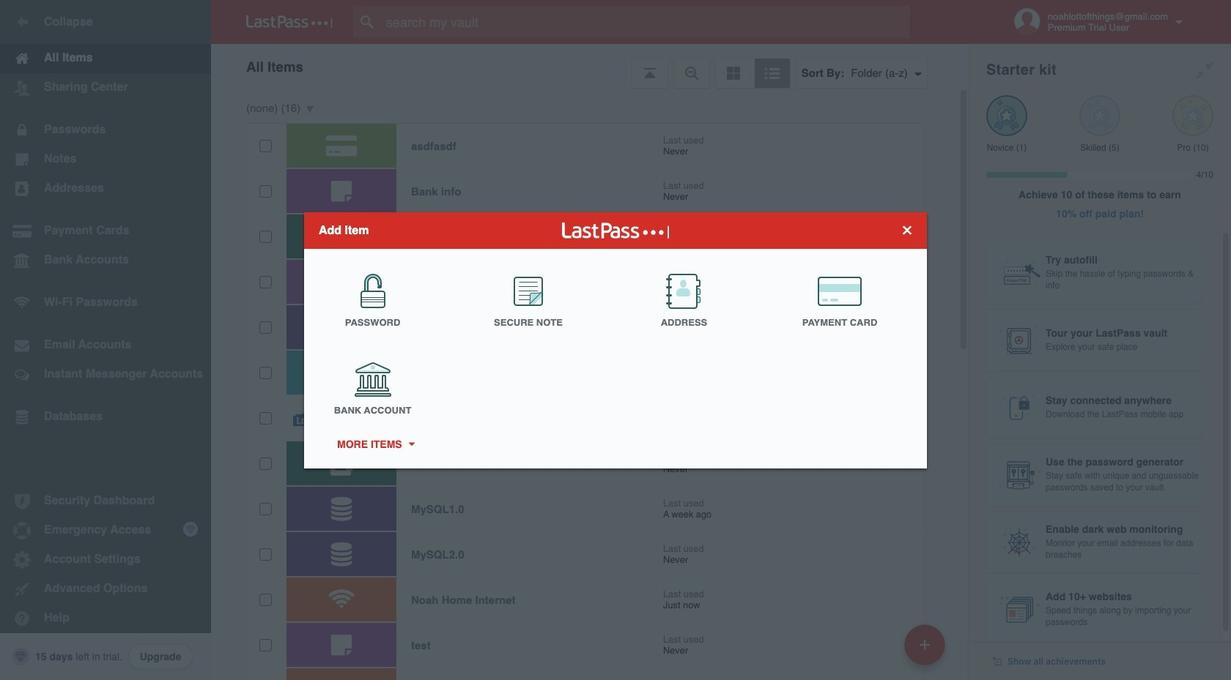 Task type: describe. For each thing, give the bounding box(es) containing it.
search my vault text field
[[353, 6, 939, 38]]

new item navigation
[[899, 621, 954, 681]]

main navigation navigation
[[0, 0, 211, 681]]



Task type: locate. For each thing, give the bounding box(es) containing it.
vault options navigation
[[211, 44, 969, 88]]

Search search field
[[353, 6, 939, 38]]

caret right image
[[406, 443, 416, 446]]

lastpass image
[[246, 15, 333, 29]]

dialog
[[304, 212, 927, 469]]

new item image
[[920, 640, 930, 651]]



